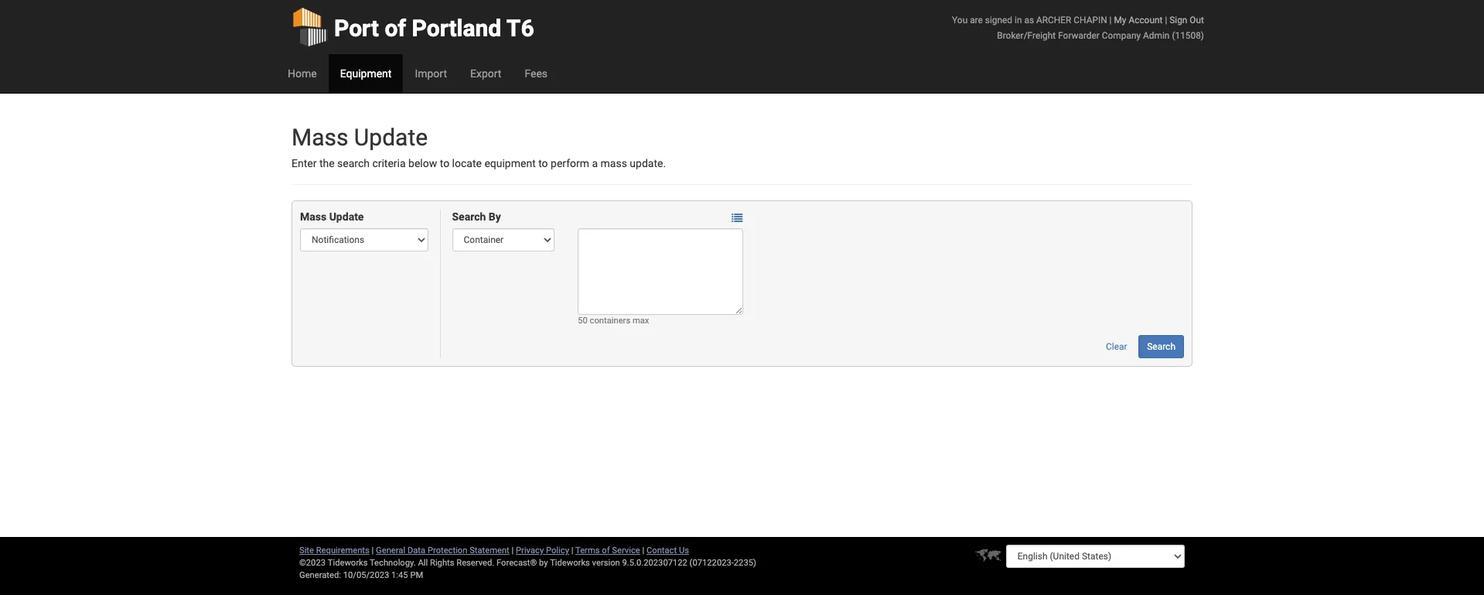 Task type: locate. For each thing, give the bounding box(es) containing it.
terms
[[576, 546, 600, 556]]

signed
[[986, 15, 1013, 26]]

mass down enter
[[300, 211, 327, 223]]

1 vertical spatial update
[[329, 211, 364, 223]]

to right below
[[440, 157, 450, 169]]

mass inside mass update enter the search criteria below to locate equipment to perform a mass update.
[[292, 124, 349, 151]]

to
[[440, 157, 450, 169], [539, 157, 548, 169]]

0 horizontal spatial search
[[452, 211, 486, 223]]

1 to from the left
[[440, 157, 450, 169]]

0 vertical spatial of
[[385, 15, 406, 42]]

search for search by
[[452, 211, 486, 223]]

search right clear button
[[1148, 342, 1176, 352]]

update inside mass update enter the search criteria below to locate equipment to perform a mass update.
[[354, 124, 428, 151]]

mass update enter the search criteria below to locate equipment to perform a mass update.
[[292, 124, 666, 169]]

mass for mass update
[[300, 211, 327, 223]]

a
[[592, 157, 598, 169]]

update down search
[[329, 211, 364, 223]]

search
[[337, 157, 370, 169]]

perform
[[551, 157, 590, 169]]

0 horizontal spatial to
[[440, 157, 450, 169]]

update
[[354, 124, 428, 151], [329, 211, 364, 223]]

1 horizontal spatial of
[[602, 546, 610, 556]]

search left "by"
[[452, 211, 486, 223]]

|
[[1110, 15, 1112, 26], [1166, 15, 1168, 26], [372, 546, 374, 556], [512, 546, 514, 556], [572, 546, 574, 556], [643, 546, 645, 556]]

search inside button
[[1148, 342, 1176, 352]]

show list image
[[732, 213, 743, 223]]

of right port
[[385, 15, 406, 42]]

out
[[1190, 15, 1205, 26]]

as
[[1025, 15, 1035, 26]]

by
[[489, 211, 501, 223]]

admin
[[1144, 30, 1170, 41]]

search
[[452, 211, 486, 223], [1148, 342, 1176, 352]]

privacy
[[516, 546, 544, 556]]

to left the 'perform'
[[539, 157, 548, 169]]

of
[[385, 15, 406, 42], [602, 546, 610, 556]]

import
[[415, 67, 447, 80]]

1 horizontal spatial search
[[1148, 342, 1176, 352]]

clear button
[[1098, 335, 1137, 359]]

my account link
[[1115, 15, 1163, 26]]

1 vertical spatial of
[[602, 546, 610, 556]]

rights
[[430, 558, 455, 568]]

mass up the
[[292, 124, 349, 151]]

1 horizontal spatial to
[[539, 157, 548, 169]]

1:45
[[392, 570, 408, 580]]

0 vertical spatial mass
[[292, 124, 349, 151]]

archer
[[1037, 15, 1072, 26]]

9.5.0.202307122
[[623, 558, 688, 568]]

contact us link
[[647, 546, 689, 556]]

update up criteria on the left top of the page
[[354, 124, 428, 151]]

| up 9.5.0.202307122
[[643, 546, 645, 556]]

1 vertical spatial search
[[1148, 342, 1176, 352]]

fees button
[[513, 54, 560, 93]]

export button
[[459, 54, 513, 93]]

of inside site requirements | general data protection statement | privacy policy | terms of service | contact us ©2023 tideworks technology. all rights reserved. forecast® by tideworks version 9.5.0.202307122 (07122023-2235) generated: 10/05/2023 1:45 pm
[[602, 546, 610, 556]]

mass update
[[300, 211, 364, 223]]

(07122023-
[[690, 558, 734, 568]]

chapin
[[1074, 15, 1108, 26]]

| left sign
[[1166, 15, 1168, 26]]

search by
[[452, 211, 501, 223]]

1 vertical spatial mass
[[300, 211, 327, 223]]

mass
[[601, 157, 628, 169]]

equipment
[[340, 67, 392, 80]]

fees
[[525, 67, 548, 80]]

policy
[[546, 546, 570, 556]]

0 vertical spatial update
[[354, 124, 428, 151]]

locate
[[452, 157, 482, 169]]

requirements
[[316, 546, 370, 556]]

generated:
[[299, 570, 341, 580]]

containers
[[590, 316, 631, 326]]

by
[[539, 558, 548, 568]]

port
[[334, 15, 379, 42]]

import button
[[403, 54, 459, 93]]

privacy policy link
[[516, 546, 570, 556]]

50
[[578, 316, 588, 326]]

all
[[418, 558, 428, 568]]

portland
[[412, 15, 502, 42]]

general data protection statement link
[[376, 546, 510, 556]]

of up the version
[[602, 546, 610, 556]]

port of portland t6
[[334, 15, 534, 42]]

0 vertical spatial search
[[452, 211, 486, 223]]

in
[[1015, 15, 1023, 26]]

None text field
[[578, 229, 744, 315]]

| up tideworks
[[572, 546, 574, 556]]

(11508)
[[1173, 30, 1205, 41]]

mass
[[292, 124, 349, 151], [300, 211, 327, 223]]

update for mass update
[[329, 211, 364, 223]]

us
[[679, 546, 689, 556]]

version
[[592, 558, 620, 568]]

search for search
[[1148, 342, 1176, 352]]

you
[[953, 15, 968, 26]]



Task type: vqa. For each thing, say whether or not it's contained in the screenshot.
"number" text box
no



Task type: describe. For each thing, give the bounding box(es) containing it.
port of portland t6 link
[[292, 0, 534, 54]]

mass for mass update enter the search criteria below to locate equipment to perform a mass update.
[[292, 124, 349, 151]]

forwarder
[[1059, 30, 1100, 41]]

service
[[612, 546, 641, 556]]

the
[[319, 157, 335, 169]]

home
[[288, 67, 317, 80]]

terms of service link
[[576, 546, 641, 556]]

2 to from the left
[[539, 157, 548, 169]]

update.
[[630, 157, 666, 169]]

sign out link
[[1170, 15, 1205, 26]]

account
[[1129, 15, 1163, 26]]

my
[[1115, 15, 1127, 26]]

statement
[[470, 546, 510, 556]]

forecast®
[[497, 558, 537, 568]]

broker/freight
[[998, 30, 1056, 41]]

clear
[[1107, 342, 1128, 352]]

site requirements | general data protection statement | privacy policy | terms of service | contact us ©2023 tideworks technology. all rights reserved. forecast® by tideworks version 9.5.0.202307122 (07122023-2235) generated: 10/05/2023 1:45 pm
[[299, 546, 757, 580]]

update for mass update enter the search criteria below to locate equipment to perform a mass update.
[[354, 124, 428, 151]]

sign
[[1170, 15, 1188, 26]]

| left my
[[1110, 15, 1112, 26]]

contact
[[647, 546, 677, 556]]

0 horizontal spatial of
[[385, 15, 406, 42]]

2235)
[[734, 558, 757, 568]]

general
[[376, 546, 406, 556]]

company
[[1103, 30, 1142, 41]]

protection
[[428, 546, 468, 556]]

pm
[[410, 570, 423, 580]]

equipment
[[485, 157, 536, 169]]

site
[[299, 546, 314, 556]]

tideworks
[[550, 558, 590, 568]]

are
[[970, 15, 983, 26]]

t6
[[507, 15, 534, 42]]

enter
[[292, 157, 317, 169]]

| up the forecast®
[[512, 546, 514, 556]]

export
[[470, 67, 502, 80]]

10/05/2023
[[343, 570, 389, 580]]

50 containers max
[[578, 316, 650, 326]]

below
[[409, 157, 437, 169]]

max
[[633, 316, 650, 326]]

you are signed in as archer chapin | my account | sign out broker/freight forwarder company admin (11508)
[[953, 15, 1205, 41]]

home button
[[276, 54, 329, 93]]

equipment button
[[329, 54, 403, 93]]

data
[[408, 546, 426, 556]]

technology.
[[370, 558, 416, 568]]

criteria
[[373, 157, 406, 169]]

search button
[[1139, 335, 1185, 359]]

site requirements link
[[299, 546, 370, 556]]

reserved.
[[457, 558, 495, 568]]

| left the general
[[372, 546, 374, 556]]

©2023 tideworks
[[299, 558, 368, 568]]



